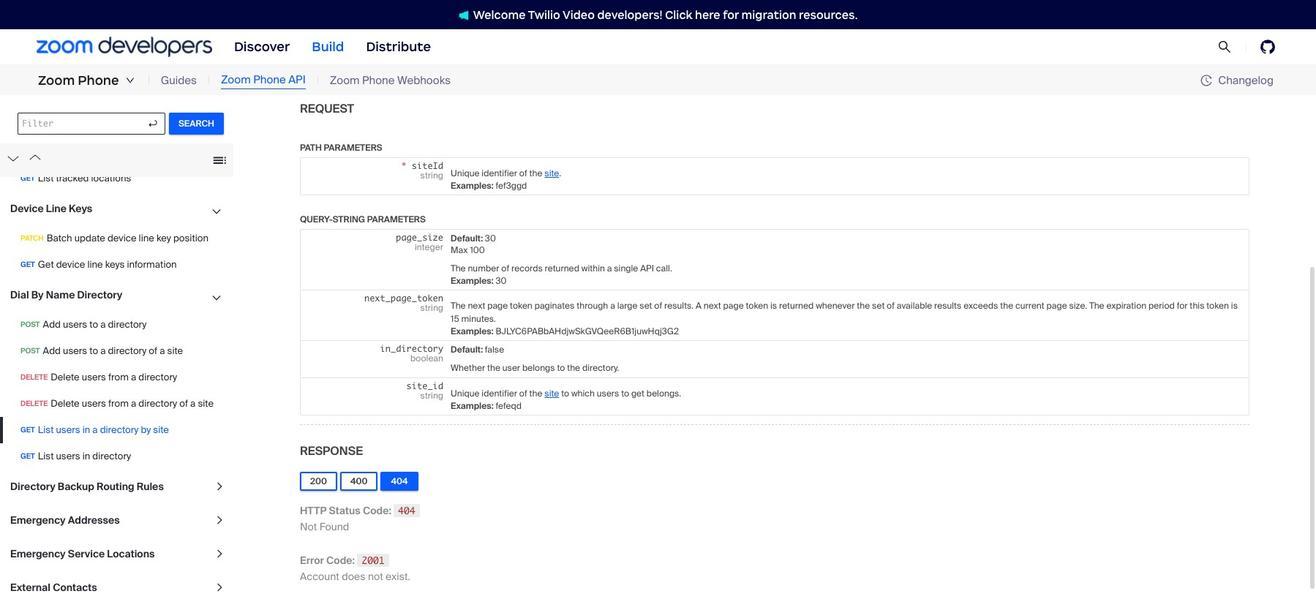 Task type: describe. For each thing, give the bounding box(es) containing it.
zoom for zoom phone api
[[221, 73, 251, 87]]

zoom phone
[[38, 72, 119, 89]]

found
[[319, 520, 349, 533]]

notification image
[[458, 10, 469, 20]]

phone for zoom phone api
[[253, 73, 286, 87]]

webhooks
[[397, 73, 451, 88]]

api
[[288, 73, 306, 87]]

2001
[[362, 554, 385, 566]]

code: inside error code: 2001 account does not exist.
[[326, 554, 355, 567]]

click
[[665, 8, 692, 22]]

changelog
[[1218, 73, 1274, 87]]

video
[[563, 8, 595, 22]]

zoom phone api link
[[221, 72, 306, 89]]

code: inside http status code: 404 not found
[[363, 504, 391, 517]]

path parameters
[[300, 142, 382, 153]]

welcome twilio video developers! click here for migration resources.
[[473, 8, 858, 22]]

zoom for zoom phone
[[38, 72, 75, 89]]

404 button
[[381, 472, 418, 491]]

down image
[[126, 76, 134, 85]]

0 vertical spatial parameters
[[324, 142, 382, 153]]

not
[[368, 570, 383, 583]]

404 inside http status code: 404 not found
[[398, 505, 415, 516]]

zoom phone api
[[221, 73, 306, 87]]

200
[[310, 475, 327, 487]]

exist.
[[386, 570, 410, 583]]

path
[[300, 142, 322, 153]]

zoom phone webhooks
[[330, 73, 451, 88]]

http
[[300, 504, 327, 517]]

400
[[350, 475, 368, 487]]

twilio
[[528, 8, 560, 22]]

200 button
[[300, 472, 337, 491]]

guides
[[161, 73, 197, 88]]

resources.
[[799, 8, 858, 22]]

github image
[[1261, 40, 1275, 54]]



Task type: locate. For each thing, give the bounding box(es) containing it.
phone left api
[[253, 73, 286, 87]]

404 right 400 button
[[391, 475, 408, 487]]

phone for zoom phone webhooks
[[362, 73, 395, 88]]

does
[[342, 570, 365, 583]]

2 zoom from the left
[[221, 73, 251, 87]]

1 horizontal spatial phone
[[253, 73, 286, 87]]

http status code: 404 not found
[[300, 504, 415, 533]]

response
[[300, 443, 363, 458]]

phone
[[78, 72, 119, 89], [253, 73, 286, 87], [362, 73, 395, 88]]

0 horizontal spatial code:
[[326, 554, 355, 567]]

github image
[[1261, 40, 1275, 54]]

404 inside button
[[391, 475, 408, 487]]

code: up does
[[326, 554, 355, 567]]

notification image
[[458, 10, 473, 20]]

welcome twilio video developers! click here for migration resources. link
[[444, 7, 872, 22]]

parameters right path
[[324, 142, 382, 153]]

error code: 2001 account does not exist.
[[300, 554, 410, 583]]

phone for zoom phone
[[78, 72, 119, 89]]

404
[[391, 475, 408, 487], [398, 505, 415, 516]]

zoom inside 'link'
[[221, 73, 251, 87]]

error
[[300, 554, 324, 567]]

zoom phone webhooks link
[[330, 72, 451, 89]]

400 button
[[340, 472, 378, 491]]

code: right status
[[363, 504, 391, 517]]

account
[[300, 570, 339, 583]]

request
[[300, 101, 354, 116]]

developers!
[[597, 8, 663, 22]]

zoom for zoom phone webhooks
[[330, 73, 360, 88]]

1 phone from the left
[[78, 72, 119, 89]]

not
[[300, 520, 317, 533]]

2 phone from the left
[[253, 73, 286, 87]]

1 zoom from the left
[[38, 72, 75, 89]]

1 vertical spatial parameters
[[367, 213, 426, 225]]

0 horizontal spatial zoom
[[38, 72, 75, 89]]

1 vertical spatial code:
[[326, 554, 355, 567]]

welcome
[[473, 8, 526, 22]]

zoom developer logo image
[[37, 37, 212, 57]]

1 horizontal spatial zoom
[[221, 73, 251, 87]]

for
[[723, 8, 739, 22]]

3 zoom from the left
[[330, 73, 360, 88]]

guides link
[[161, 72, 197, 89]]

string
[[333, 213, 365, 225]]

0 horizontal spatial phone
[[78, 72, 119, 89]]

parameters
[[324, 142, 382, 153], [367, 213, 426, 225]]

phone left the down 'icon' on the top of the page
[[78, 72, 119, 89]]

migration
[[742, 8, 796, 22]]

changelog link
[[1201, 73, 1274, 87]]

search image
[[1218, 40, 1231, 54], [1218, 40, 1231, 54]]

here
[[695, 8, 720, 22]]

3 phone from the left
[[362, 73, 395, 88]]

zoom
[[38, 72, 75, 89], [221, 73, 251, 87], [330, 73, 360, 88]]

2 horizontal spatial phone
[[362, 73, 395, 88]]

phone inside 'link'
[[253, 73, 286, 87]]

0 vertical spatial 404
[[391, 475, 408, 487]]

status
[[329, 504, 361, 517]]

code:
[[363, 504, 391, 517], [326, 554, 355, 567]]

parameters right string
[[367, 213, 426, 225]]

2 horizontal spatial zoom
[[330, 73, 360, 88]]

query-
[[300, 213, 333, 225]]

history image
[[1201, 75, 1218, 86], [1201, 75, 1212, 86]]

phone left webhooks
[[362, 73, 395, 88]]

1 horizontal spatial code:
[[363, 504, 391, 517]]

1 vertical spatial 404
[[398, 505, 415, 516]]

0 vertical spatial code:
[[363, 504, 391, 517]]

query-string parameters
[[300, 213, 426, 225]]

404 down 404 button
[[398, 505, 415, 516]]



Task type: vqa. For each thing, say whether or not it's contained in the screenshot.
Exist.
yes



